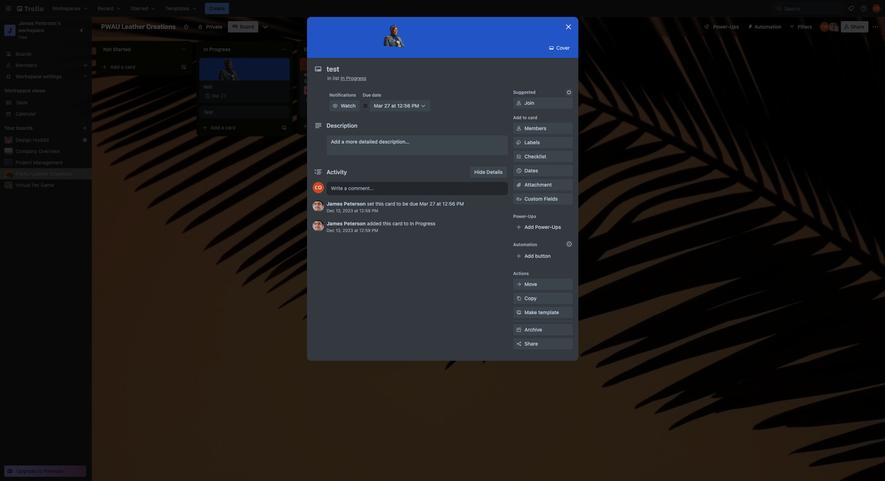 Task type: vqa. For each thing, say whether or not it's contained in the screenshot.
James Peterson's workspace link
yes



Task type: locate. For each thing, give the bounding box(es) containing it.
Dec 18, 2023 - Mar 1 checkbox
[[327, 86, 379, 95]]

sm image
[[548, 45, 555, 52], [566, 89, 573, 96], [515, 100, 522, 107], [332, 102, 339, 110], [515, 295, 522, 302], [515, 310, 522, 317], [515, 327, 522, 334]]

search image
[[776, 6, 782, 11]]

1 vertical spatial james
[[327, 201, 343, 207]]

1 dec 13, 2023 at 12:59 pm link from the top
[[327, 208, 378, 214]]

christina overa (christinaovera) image right filters
[[820, 22, 830, 32]]

members down "boards"
[[16, 62, 37, 68]]

dec inside option
[[335, 88, 343, 93]]

sm image for archive
[[515, 327, 522, 334]]

this right set
[[375, 201, 384, 207]]

share left show menu icon
[[851, 24, 864, 30]]

calendar
[[16, 111, 36, 117]]

mar down test at the top of the page
[[212, 93, 220, 99]]

progress
[[346, 75, 366, 81], [415, 221, 436, 227]]

None text field
[[323, 63, 556, 76]]

1 horizontal spatial power-
[[535, 224, 552, 230]]

members
[[16, 62, 37, 68], [525, 125, 546, 131]]

customize views image
[[262, 23, 269, 30]]

this inside james peterson set this card to be due mar 27 at 12:56 pm dec 13, 2023 at 12:59 pm
[[375, 201, 384, 207]]

peterson for set this card to be due mar 27 at 12:56 pm
[[344, 201, 366, 207]]

attachment button
[[513, 180, 573, 191]]

sm image inside 'join' link
[[515, 100, 522, 107]]

12:59 down set
[[359, 208, 371, 214]]

2 vertical spatial power-
[[535, 224, 552, 230]]

0 vertical spatial james
[[18, 20, 34, 26]]

1 horizontal spatial members
[[525, 125, 546, 131]]

sm image inside labels link
[[515, 139, 522, 146]]

share button down 0 notifications image on the right
[[841, 21, 869, 33]]

peterson left "added"
[[344, 221, 366, 227]]

sm image
[[745, 21, 755, 31], [515, 125, 522, 132], [515, 139, 522, 146], [515, 153, 522, 160], [515, 281, 522, 288]]

0 vertical spatial share
[[851, 24, 864, 30]]

1 vertical spatial automation
[[513, 242, 537, 248]]

0 vertical spatial members link
[[0, 60, 92, 71]]

sm image inside members link
[[515, 125, 522, 132]]

0 vertical spatial pwau
[[101, 23, 120, 30]]

add a card button for create from template… icon
[[99, 61, 178, 73]]

sm image inside archive link
[[515, 327, 522, 334]]

1 vertical spatial progress
[[415, 221, 436, 227]]

13, inside james peterson set this card to be due mar 27 at 12:56 pm dec 13, 2023 at 12:59 pm
[[336, 208, 341, 214]]

peterson
[[344, 201, 366, 207], [344, 221, 366, 227]]

0 vertical spatial share button
[[841, 21, 869, 33]]

sm image inside the checklist link
[[515, 153, 522, 160]]

0 notifications image
[[847, 4, 855, 13]]

0 vertical spatial pwau leather creations
[[101, 23, 176, 30]]

description…
[[379, 139, 410, 145]]

2 vertical spatial dec
[[327, 228, 335, 234]]

1 vertical spatial 27
[[384, 103, 390, 109]]

1 vertical spatial share
[[525, 341, 538, 347]]

james peterson's workspace link
[[18, 20, 62, 33]]

boards link
[[0, 48, 92, 60]]

2 vertical spatial 2023
[[343, 228, 353, 234]]

mar 27
[[212, 93, 226, 99]]

1 vertical spatial christina overa (christinaovera) image
[[379, 106, 387, 114]]

0 horizontal spatial add a card
[[110, 64, 135, 70]]

1 vertical spatial pwau
[[16, 171, 30, 177]]

pwau inside pwau leather creations link
[[16, 171, 30, 177]]

automation down search image
[[755, 24, 782, 30]]

sm image left "labels"
[[515, 139, 522, 146]]

add a card button for create from template… image
[[199, 122, 278, 134]]

labels
[[525, 140, 540, 146]]

progress down "due"
[[415, 221, 436, 227]]

0 horizontal spatial ups
[[528, 214, 536, 219]]

pwau leather creations link
[[16, 171, 88, 178]]

2 vertical spatial ups
[[552, 224, 561, 230]]

1 horizontal spatial power-ups
[[713, 24, 739, 30]]

add a more detailed description… link
[[327, 136, 508, 155]]

checklist
[[525, 154, 546, 160]]

add board image
[[82, 125, 88, 131]]

2 vertical spatial james
[[327, 221, 343, 227]]

sm image down add to card
[[515, 125, 522, 132]]

1 horizontal spatial add a card button
[[199, 122, 278, 134]]

christina overa (christinaovera) image down date
[[379, 106, 387, 114]]

james peterson (jamespeterson93) image
[[313, 201, 324, 212], [313, 220, 324, 232]]

automation up add button
[[513, 242, 537, 248]]

members link up labels link
[[513, 123, 573, 134]]

members link down "boards"
[[0, 60, 92, 71]]

ups inside 'add power-ups' link
[[552, 224, 561, 230]]

-
[[363, 88, 365, 93]]

archive link
[[513, 325, 573, 336]]

1 horizontal spatial automation
[[755, 24, 782, 30]]

1 horizontal spatial add a card
[[211, 125, 236, 131]]

1 12:59 from the top
[[359, 208, 371, 214]]

Mar 27 checkbox
[[204, 92, 228, 100]]

0 horizontal spatial christina overa (christinaovera) image
[[313, 182, 324, 194]]

0 horizontal spatial power-
[[513, 214, 528, 219]]

1 james peterson (jamespeterson93) image from the top
[[313, 201, 324, 212]]

sm image for make template
[[515, 310, 522, 317]]

mar right "due"
[[420, 201, 428, 207]]

27 inside mar 27 option
[[221, 93, 226, 99]]

copy link
[[513, 293, 573, 305]]

sm image left checklist
[[515, 153, 522, 160]]

upgrade to premium link
[[4, 466, 86, 478]]

james for added
[[327, 221, 343, 227]]

in down "due"
[[410, 221, 414, 227]]

1 vertical spatial power-ups
[[513, 214, 536, 219]]

close dialog image
[[564, 23, 573, 31]]

dec 13, 2023 at 12:59 pm link for added this card to in progress
[[327, 228, 378, 234]]

leather inside text box
[[122, 23, 145, 30]]

move link
[[513, 279, 573, 290]]

sm image for checklist
[[515, 153, 522, 160]]

0 horizontal spatial in
[[341, 75, 345, 81]]

2023 inside james peterson set this card to be due mar 27 at 12:56 pm dec 13, 2023 at 12:59 pm
[[343, 208, 353, 214]]

12:59 down "added"
[[359, 228, 371, 234]]

card inside 'james peterson added this card to in progress dec 13, 2023 at 12:59 pm'
[[392, 221, 403, 227]]

your boards with 5 items element
[[4, 124, 71, 133]]

james for set
[[327, 201, 343, 207]]

0 horizontal spatial automation
[[513, 242, 537, 248]]

creations down project management link
[[50, 171, 72, 177]]

0 horizontal spatial power-ups
[[513, 214, 536, 219]]

12:59 inside 'james peterson added this card to in progress dec 13, 2023 at 12:59 pm'
[[359, 228, 371, 234]]

add a card for right add a card button
[[311, 123, 336, 129]]

1 horizontal spatial pwau leather creations
[[101, 23, 176, 30]]

0 vertical spatial power-
[[713, 24, 730, 30]]

1 horizontal spatial ups
[[552, 224, 561, 230]]

test
[[204, 109, 213, 115]]

huddle
[[33, 137, 49, 143]]

mar down date
[[374, 103, 383, 109]]

dec 13, 2023 at 12:59 pm link down "added"
[[327, 228, 378, 234]]

ups down fields
[[552, 224, 561, 230]]

james inside 'james peterson added this card to in progress dec 13, 2023 at 12:59 pm'
[[327, 221, 343, 227]]

your
[[4, 125, 15, 131]]

2 horizontal spatial power-
[[713, 24, 730, 30]]

1 horizontal spatial creations
[[146, 23, 176, 30]]

0 vertical spatial ups
[[730, 24, 739, 30]]

0 vertical spatial creations
[[146, 23, 176, 30]]

source
[[304, 78, 320, 84]]

1 vertical spatial in
[[410, 221, 414, 227]]

1 vertical spatial christina overa (christinaovera) image
[[313, 182, 324, 194]]

sm image inside automation button
[[745, 21, 755, 31]]

add power-ups
[[525, 224, 561, 230]]

0 vertical spatial progress
[[346, 75, 366, 81]]

board link
[[228, 21, 258, 33]]

christina overa (christinaovera) image
[[872, 4, 881, 13], [313, 182, 324, 194]]

to down james peterson set this card to be due mar 27 at 12:56 pm dec 13, 2023 at 12:59 pm
[[404, 221, 409, 227]]

in right list
[[341, 75, 345, 81]]

add a card
[[110, 64, 135, 70], [311, 123, 336, 129], [211, 125, 236, 131]]

to left be
[[397, 201, 401, 207]]

1 vertical spatial dec 13, 2023 at 12:59 pm link
[[327, 228, 378, 234]]

pwau leather creations inside text box
[[101, 23, 176, 30]]

1 horizontal spatial in
[[410, 221, 414, 227]]

0 horizontal spatial add a card button
[[99, 61, 178, 73]]

members up "labels"
[[525, 125, 546, 131]]

boards
[[16, 51, 32, 57]]

0 vertical spatial james peterson (jamespeterson93) image
[[313, 201, 324, 212]]

0 vertical spatial power-ups
[[713, 24, 739, 30]]

0 vertical spatial dec
[[335, 88, 343, 93]]

3
[[340, 98, 343, 103]]

0 vertical spatial dec 13, 2023 at 12:59 pm link
[[327, 208, 378, 214]]

card inside james peterson set this card to be due mar 27 at 12:56 pm dec 13, 2023 at 12:59 pm
[[385, 201, 395, 207]]

james inside james peterson set this card to be due mar 27 at 12:56 pm dec 13, 2023 at 12:59 pm
[[327, 201, 343, 207]]

12:59 inside james peterson set this card to be due mar 27 at 12:56 pm dec 13, 2023 at 12:59 pm
[[359, 208, 371, 214]]

sm image inside make template link
[[515, 310, 522, 317]]

virtual pet game link
[[16, 182, 88, 189]]

add
[[110, 64, 120, 70], [513, 115, 522, 120], [311, 123, 320, 129], [211, 125, 220, 131], [331, 139, 340, 145], [525, 224, 534, 230], [525, 253, 534, 259]]

share button down archive link
[[513, 339, 573, 350]]

2 vertical spatial 27
[[430, 201, 435, 207]]

a
[[121, 64, 124, 70], [322, 123, 324, 129], [221, 125, 224, 131], [342, 139, 344, 145]]

12:56 inside button
[[397, 103, 410, 109]]

0 vertical spatial members
[[16, 62, 37, 68]]

27 for mar 27
[[221, 93, 226, 99]]

1 vertical spatial pwau leather creations
[[16, 171, 72, 177]]

create from template… image
[[181, 64, 187, 70]]

ups left automation button
[[730, 24, 739, 30]]

18,
[[345, 88, 350, 93]]

sm image inside copy link
[[515, 295, 522, 302]]

1 horizontal spatial share button
[[841, 21, 869, 33]]

peterson left set
[[344, 201, 366, 207]]

to inside 'james peterson added this card to in progress dec 13, 2023 at 12:59 pm'
[[404, 221, 409, 227]]

cover link
[[546, 42, 574, 54]]

0 horizontal spatial share button
[[513, 339, 573, 350]]

0 horizontal spatial pwau
[[16, 171, 30, 177]]

christina overa (christinaovera) image
[[820, 22, 830, 32], [379, 106, 387, 114]]

12:59
[[359, 208, 371, 214], [359, 228, 371, 234]]

1 vertical spatial james peterson (jamespeterson93) image
[[313, 220, 324, 232]]

this right "added"
[[383, 221, 391, 227]]

james peterson (jamespeterson93) image for set this card to be due mar 27 at 12:56 pm
[[313, 201, 324, 212]]

progress up dec 18, 2023 - mar 1
[[346, 75, 366, 81]]

0
[[336, 98, 339, 103]]

1 vertical spatial this
[[383, 221, 391, 227]]

this inside 'james peterson added this card to in progress dec 13, 2023 at 12:59 pm'
[[383, 221, 391, 227]]

sm image inside move link
[[515, 281, 522, 288]]

0 vertical spatial this
[[375, 201, 384, 207]]

2 horizontal spatial 27
[[430, 201, 435, 207]]

2 james peterson (jamespeterson93) image from the top
[[313, 220, 324, 232]]

0 vertical spatial peterson
[[344, 201, 366, 207]]

sm image down actions
[[515, 281, 522, 288]]

2023 inside option
[[352, 88, 362, 93]]

starred icon image
[[82, 137, 88, 143]]

james inside james peterson's workspace free
[[18, 20, 34, 26]]

0 horizontal spatial 12:56
[[397, 103, 410, 109]]

share down archive
[[525, 341, 538, 347]]

1 vertical spatial 12:56
[[442, 201, 455, 207]]

in
[[327, 75, 331, 81]]

0 vertical spatial 12:59
[[359, 208, 371, 214]]

1 horizontal spatial pwau
[[101, 23, 120, 30]]

sm image for watch
[[332, 102, 339, 110]]

add a more detailed description…
[[331, 139, 410, 145]]

sm image right power-ups button
[[745, 21, 755, 31]]

Board name text field
[[98, 21, 179, 33]]

pet
[[32, 182, 39, 188]]

share button
[[841, 21, 869, 33], [513, 339, 573, 350]]

sm image for move
[[515, 281, 522, 288]]

2 13, from the top
[[336, 228, 341, 234]]

0 vertical spatial leather
[[122, 23, 145, 30]]

share for rightmost share button
[[851, 24, 864, 30]]

power-ups
[[713, 24, 739, 30], [513, 214, 536, 219]]

1 vertical spatial share button
[[513, 339, 573, 350]]

2 dec 13, 2023 at 12:59 pm link from the top
[[327, 228, 378, 234]]

power-
[[713, 24, 730, 30], [513, 214, 528, 219], [535, 224, 552, 230]]

0 vertical spatial 2023
[[352, 88, 362, 93]]

company overview link
[[16, 148, 88, 155]]

27
[[221, 93, 226, 99], [384, 103, 390, 109], [430, 201, 435, 207]]

2 peterson from the top
[[344, 221, 366, 227]]

1 horizontal spatial 12:56
[[442, 201, 455, 207]]

actions
[[513, 271, 529, 277]]

1 13, from the top
[[336, 208, 341, 214]]

ups up add power-ups
[[528, 214, 536, 219]]

1 vertical spatial peterson
[[344, 221, 366, 227]]

1 horizontal spatial share
[[851, 24, 864, 30]]

project
[[16, 160, 32, 166]]

peterson inside james peterson set this card to be due mar 27 at 12:56 pm dec 13, 2023 at 12:59 pm
[[344, 201, 366, 207]]

27 inside mar 27 at 12:56 pm button
[[384, 103, 390, 109]]

1 horizontal spatial 27
[[384, 103, 390, 109]]

your boards
[[4, 125, 33, 131]]

0 vertical spatial 27
[[221, 93, 226, 99]]

private
[[206, 24, 222, 30]]

peterson for added this card to in progress
[[344, 221, 366, 227]]

dec 13, 2023 at 12:59 pm link
[[327, 208, 378, 214], [327, 228, 378, 234]]

ups
[[730, 24, 739, 30], [528, 214, 536, 219], [552, 224, 561, 230]]

0 vertical spatial automation
[[755, 24, 782, 30]]

1 peterson from the top
[[344, 201, 366, 207]]

12:56
[[397, 103, 410, 109], [442, 201, 455, 207]]

labels link
[[513, 137, 573, 148]]

1 horizontal spatial members link
[[513, 123, 573, 134]]

2 horizontal spatial ups
[[730, 24, 739, 30]]

2 horizontal spatial add a card
[[311, 123, 336, 129]]

create button
[[205, 3, 229, 14]]

sm image inside watch button
[[332, 102, 339, 110]]

creations left star or unstar board icon
[[146, 23, 176, 30]]

1 vertical spatial leather
[[31, 171, 49, 177]]

dec 13, 2023 at 12:59 pm link down set
[[327, 208, 378, 214]]

dec 13, 2023 at 12:59 pm link for set this card to be due mar 27 at 12:56 pm
[[327, 208, 378, 214]]

sm image for labels
[[515, 139, 522, 146]]

2 12:59 from the top
[[359, 228, 371, 234]]

0 vertical spatial 13,
[[336, 208, 341, 214]]

peterson inside 'james peterson added this card to in progress dec 13, 2023 at 12:59 pm'
[[344, 221, 366, 227]]

1 horizontal spatial christina overa (christinaovera) image
[[820, 22, 830, 32]]

27 for mar 27 at 12:56 pm
[[384, 103, 390, 109]]

color: bold red, title: "sourcing" element
[[304, 73, 322, 79]]

0 horizontal spatial christina overa (christinaovera) image
[[379, 106, 387, 114]]

to inside james peterson set this card to be due mar 27 at 12:56 pm dec 13, 2023 at 12:59 pm
[[397, 201, 401, 207]]

pm inside button
[[412, 103, 419, 109]]

1 horizontal spatial christina overa (christinaovera) image
[[872, 4, 881, 13]]

james peterson added this card to in progress dec 13, 2023 at 12:59 pm
[[327, 221, 436, 234]]

0 horizontal spatial share
[[525, 341, 538, 347]]

1 vertical spatial 2023
[[343, 208, 353, 214]]

more
[[346, 139, 358, 145]]

1 vertical spatial 13,
[[336, 228, 341, 234]]

board
[[240, 24, 254, 30]]

pwau leather creations
[[101, 23, 176, 30], [16, 171, 72, 177]]

0 horizontal spatial creations
[[50, 171, 72, 177]]

cover
[[555, 45, 570, 51]]

add a card for add a card button for create from template… icon
[[110, 64, 135, 70]]

design huddle
[[16, 137, 49, 143]]

1 vertical spatial power-
[[513, 214, 528, 219]]

0 horizontal spatial members link
[[0, 60, 92, 71]]

sm image for members
[[515, 125, 522, 132]]

star or unstar board image
[[183, 24, 189, 30]]

share
[[851, 24, 864, 30], [525, 341, 538, 347]]

Search field
[[782, 3, 844, 14]]

power- inside button
[[713, 24, 730, 30]]

added
[[367, 221, 381, 227]]

mar inside button
[[374, 103, 383, 109]]

0 vertical spatial 12:56
[[397, 103, 410, 109]]

dec
[[335, 88, 343, 93], [327, 208, 335, 214], [327, 228, 335, 234]]

0 vertical spatial christina overa (christinaovera) image
[[820, 22, 830, 32]]

1 vertical spatial dec
[[327, 208, 335, 214]]

1 horizontal spatial progress
[[415, 221, 436, 227]]

sm image for copy
[[515, 295, 522, 302]]



Task type: describe. For each thing, give the bounding box(es) containing it.
leather
[[336, 78, 352, 84]]

13, inside 'james peterson added this card to in progress dec 13, 2023 at 12:59 pm'
[[336, 228, 341, 234]]

2023 inside 'james peterson added this card to in progress dec 13, 2023 at 12:59 pm'
[[343, 228, 353, 234]]

0 horizontal spatial leather
[[31, 171, 49, 177]]

james peterson (jamespeterson93) image for added this card to in progress
[[313, 220, 324, 232]]

premium
[[43, 469, 63, 475]]

to right upgrade
[[37, 469, 42, 475]]

join
[[525, 100, 534, 106]]

source vegan leather link
[[304, 78, 386, 85]]

copy
[[525, 296, 537, 302]]

open information menu image
[[860, 5, 867, 12]]

vegan
[[321, 78, 335, 84]]

power-ups button
[[699, 21, 743, 33]]

archive
[[525, 327, 542, 333]]

custom
[[525, 196, 543, 202]]

Mark due date as complete checkbox
[[363, 103, 368, 109]]

1
[[375, 88, 377, 93]]

to down join at the top right
[[523, 115, 527, 120]]

1 vertical spatial ups
[[528, 214, 536, 219]]

mar inside james peterson set this card to be due mar 27 at 12:56 pm dec 13, 2023 at 12:59 pm
[[420, 201, 428, 207]]

in progress link
[[341, 75, 366, 81]]

date
[[372, 93, 381, 98]]

upgrade to premium
[[16, 469, 63, 475]]

watch
[[341, 103, 356, 109]]

filters button
[[787, 21, 814, 33]]

ups inside power-ups button
[[730, 24, 739, 30]]

primary element
[[0, 0, 885, 17]]

create
[[209, 5, 225, 11]]

show menu image
[[872, 23, 879, 30]]

0 horizontal spatial progress
[[346, 75, 366, 81]]

mar 27 at 12:56 pm
[[374, 103, 419, 109]]

dec 18, 2023 - mar 1
[[335, 88, 377, 93]]

due date
[[363, 93, 381, 98]]

0 vertical spatial in
[[341, 75, 345, 81]]

dec inside 'james peterson added this card to in progress dec 13, 2023 at 12:59 pm'
[[327, 228, 335, 234]]

at inside button
[[391, 103, 396, 109]]

upgrade
[[16, 469, 36, 475]]

calendar link
[[16, 111, 88, 118]]

sm image inside cover 'link'
[[548, 45, 555, 52]]

1 vertical spatial members link
[[513, 123, 573, 134]]

27 inside james peterson set this card to be due mar 27 at 12:56 pm dec 13, 2023 at 12:59 pm
[[430, 201, 435, 207]]

automation button
[[745, 21, 786, 33]]

j link
[[4, 25, 16, 36]]

test
[[204, 84, 212, 90]]

details
[[487, 169, 503, 175]]

project management link
[[16, 159, 88, 166]]

table link
[[16, 99, 88, 106]]

dates
[[525, 168, 538, 174]]

create from template… image
[[281, 125, 287, 131]]

sourcing
[[304, 73, 322, 79]]

in list in progress
[[327, 75, 366, 81]]

make template link
[[513, 307, 573, 319]]

sourcing source vegan leather
[[304, 73, 352, 84]]

power-ups inside button
[[713, 24, 739, 30]]

private button
[[193, 21, 227, 33]]

share for left share button
[[525, 341, 538, 347]]

sm image for suggested
[[566, 89, 573, 96]]

dec inside james peterson set this card to be due mar 27 at 12:56 pm dec 13, 2023 at 12:59 pm
[[327, 208, 335, 214]]

/
[[339, 98, 340, 103]]

0 vertical spatial christina overa (christinaovera) image
[[872, 4, 881, 13]]

set
[[367, 201, 374, 207]]

peterson's
[[35, 20, 61, 26]]

this for added
[[383, 221, 391, 227]]

hide details link
[[470, 167, 507, 178]]

james for workspace
[[18, 20, 34, 26]]

pwau inside text box
[[101, 23, 120, 30]]

table
[[16, 100, 28, 106]]

fields
[[544, 196, 558, 202]]

sm image for join
[[515, 100, 522, 107]]

12:56 inside james peterson set this card to be due mar 27 at 12:56 pm dec 13, 2023 at 12:59 pm
[[442, 201, 455, 207]]

creations inside text box
[[146, 23, 176, 30]]

workspace
[[4, 88, 31, 94]]

custom fields
[[525, 196, 558, 202]]

0 horizontal spatial pwau leather creations
[[16, 171, 72, 177]]

due
[[410, 201, 418, 207]]

notifications
[[330, 93, 356, 98]]

filters
[[798, 24, 812, 30]]

company overview
[[16, 148, 60, 154]]

join link
[[513, 98, 573, 109]]

workspace views
[[4, 88, 45, 94]]

at inside 'james peterson added this card to in progress dec 13, 2023 at 12:59 pm'
[[354, 228, 358, 234]]

sm image for automation
[[745, 21, 755, 31]]

description
[[327, 123, 357, 129]]

Write a comment text field
[[327, 182, 508, 195]]

pm inside 'james peterson added this card to in progress dec 13, 2023 at 12:59 pm'
[[372, 228, 378, 234]]

0 horizontal spatial members
[[16, 62, 37, 68]]

j
[[8, 26, 12, 34]]

boards
[[16, 125, 33, 131]]

template
[[538, 310, 559, 316]]

test link
[[204, 83, 286, 90]]

automation inside button
[[755, 24, 782, 30]]

attachment
[[525, 182, 552, 188]]

test link
[[204, 109, 286, 116]]

due
[[363, 93, 371, 98]]

0 / 3
[[336, 98, 343, 103]]

progress inside 'james peterson added this card to in progress dec 13, 2023 at 12:59 pm'
[[415, 221, 436, 227]]

2 horizontal spatial add a card button
[[300, 121, 379, 132]]

add button
[[525, 253, 551, 259]]

design
[[16, 137, 31, 143]]

in inside 'james peterson added this card to in progress dec 13, 2023 at 12:59 pm'
[[410, 221, 414, 227]]

this for set
[[375, 201, 384, 207]]

add to card
[[513, 115, 537, 120]]

checklist link
[[513, 151, 573, 163]]

virtual pet game
[[16, 182, 54, 188]]

make
[[525, 310, 537, 316]]

hide
[[474, 169, 485, 175]]

watch button
[[330, 100, 360, 112]]

add a card for add a card button corresponding to create from template… image
[[211, 125, 236, 131]]

james peterson set this card to be due mar 27 at 12:56 pm dec 13, 2023 at 12:59 pm
[[327, 201, 464, 214]]

company
[[16, 148, 37, 154]]

1 vertical spatial creations
[[50, 171, 72, 177]]

1 vertical spatial members
[[525, 125, 546, 131]]

dates button
[[513, 165, 573, 177]]

project management
[[16, 160, 63, 166]]

design huddle link
[[16, 137, 79, 144]]

views
[[32, 88, 45, 94]]

list
[[333, 75, 339, 81]]

https://media2.giphy.com/media/vhqa3tryiebmkd5qih/100w.gif?cid=ad960664tuux3ictzc2l4kkstlpkpgfee3kg7e05hcw8694d&ep=v1_stickers_search&rid=100w.gif&ct=s image
[[383, 23, 407, 47]]

virtual
[[16, 182, 30, 188]]

add power-ups link
[[513, 222, 573, 233]]

james peterson (jamespeterson93) image
[[829, 22, 839, 32]]

free
[[18, 35, 27, 40]]

move
[[525, 282, 537, 288]]

activity
[[327, 169, 347, 176]]

mar 27 at 12:56 pm button
[[370, 100, 431, 112]]

mar left '1'
[[366, 88, 374, 93]]

management
[[33, 160, 63, 166]]

hide details
[[474, 169, 503, 175]]



